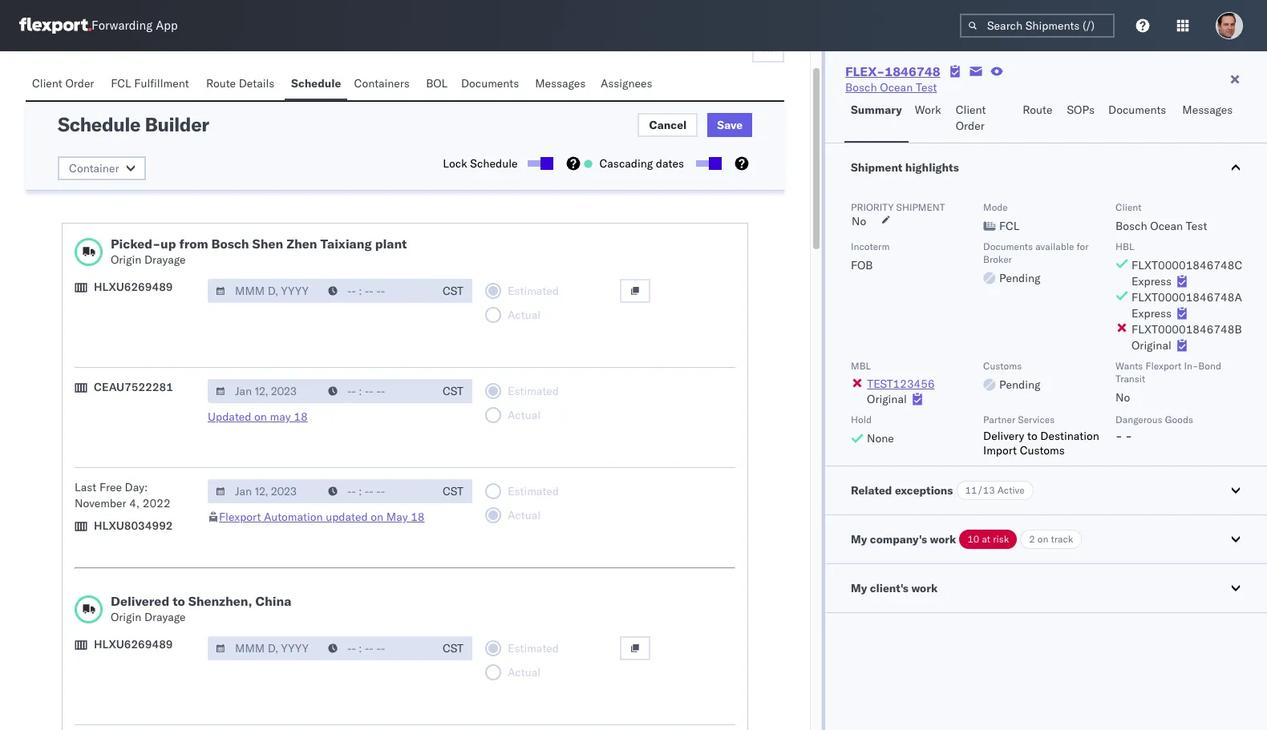 Task type: vqa. For each thing, say whether or not it's contained in the screenshot.
the "risk" to the left
no



Task type: describe. For each thing, give the bounding box(es) containing it.
work button
[[909, 95, 950, 143]]

cascading
[[600, 156, 653, 171]]

containers
[[354, 76, 410, 91]]

may
[[270, 410, 291, 424]]

fcl fulfillment
[[111, 76, 189, 91]]

related
[[851, 484, 893, 498]]

flexport automation updated on may 18
[[219, 510, 425, 525]]

delivered
[[111, 594, 169, 610]]

hbl
[[1116, 241, 1135, 253]]

shipment
[[851, 160, 903, 175]]

customs inside partner services delivery to destination import customs
[[1020, 444, 1065, 458]]

picked-
[[111, 236, 161, 252]]

plant
[[375, 236, 407, 252]]

flexport automation updated on may 18 button
[[219, 510, 425, 525]]

priority
[[851, 201, 894, 213]]

route for route
[[1023, 103, 1053, 117]]

2 mmm d, yyyy text field from the top
[[208, 637, 322, 661]]

services
[[1018, 414, 1055, 426]]

1 mmm d, yyyy text field from the top
[[208, 380, 322, 404]]

containers button
[[348, 69, 420, 100]]

1 horizontal spatial original
[[1132, 339, 1172, 353]]

schedule button
[[285, 69, 348, 100]]

schedule for schedule builder
[[58, 112, 141, 136]]

1 horizontal spatial messages button
[[1177, 95, 1242, 143]]

0 horizontal spatial documents button
[[455, 69, 529, 100]]

related exceptions
[[851, 484, 954, 498]]

bosch ocean test
[[846, 80, 937, 95]]

hold
[[851, 414, 872, 426]]

cancel
[[649, 118, 687, 132]]

1 horizontal spatial documents button
[[1102, 95, 1177, 143]]

on for updated
[[254, 410, 267, 424]]

partner
[[984, 414, 1016, 426]]

hlxu6269489 for picked-
[[94, 280, 173, 294]]

shipment
[[897, 201, 946, 213]]

flex-
[[846, 63, 885, 79]]

wants flexport in-bond transit no
[[1116, 360, 1222, 405]]

2 cst from the top
[[443, 384, 464, 399]]

client's
[[870, 582, 909, 596]]

flexport. image
[[19, 18, 91, 34]]

-- : -- -- text field for second mmm d, yyyy text box from the bottom
[[320, 279, 434, 303]]

fcl for fcl
[[1000, 219, 1020, 233]]

cascading dates
[[600, 156, 684, 171]]

client order for the leftmost "client order" button
[[32, 76, 94, 91]]

0 horizontal spatial no
[[852, 214, 867, 229]]

-- : -- -- text field for 2nd mmm d, yyyy text field
[[320, 480, 434, 504]]

mbl
[[851, 360, 871, 372]]

details
[[239, 76, 275, 91]]

transit
[[1116, 373, 1146, 385]]

1 vertical spatial flexport
[[219, 510, 261, 525]]

fulfillment
[[134, 76, 189, 91]]

test123456 button
[[867, 377, 935, 392]]

broker
[[984, 254, 1012, 266]]

bol
[[426, 76, 448, 91]]

summary
[[851, 103, 902, 117]]

taixiang
[[320, 236, 372, 252]]

updated on may 18 button
[[208, 410, 308, 424]]

2 horizontal spatial documents
[[1109, 103, 1167, 117]]

express for flxt00001846748a
[[1132, 307, 1172, 321]]

1 vertical spatial original
[[867, 392, 907, 407]]

client for the leftmost "client order" button
[[32, 76, 62, 91]]

risk
[[993, 534, 1010, 546]]

ceau7522281
[[94, 380, 173, 395]]

builder
[[145, 112, 209, 136]]

my company's work
[[851, 533, 957, 547]]

0 vertical spatial customs
[[984, 360, 1022, 372]]

ocean inside bosch ocean test link
[[880, 80, 913, 95]]

wants
[[1116, 360, 1144, 372]]

-- : -- -- text field for 2nd mmm d, yyyy text field from the bottom of the page
[[320, 380, 434, 404]]

Search Shipments (/) text field
[[960, 14, 1115, 38]]

priority shipment
[[851, 201, 946, 213]]

zhen
[[287, 236, 317, 252]]

1846748
[[885, 63, 941, 79]]

2
[[1030, 534, 1036, 546]]

10 at risk
[[968, 534, 1010, 546]]

updated on may 18
[[208, 410, 308, 424]]

fob
[[851, 258, 873, 273]]

highlights
[[906, 160, 959, 175]]

client order for "client order" button to the right
[[956, 103, 986, 133]]

my client's work button
[[826, 565, 1268, 613]]

to inside delivered to shenzhen, china origin drayage
[[173, 594, 185, 610]]

route button
[[1017, 95, 1061, 143]]

test inside client bosch ocean test incoterm fob
[[1187, 219, 1208, 233]]

0 vertical spatial 18
[[294, 410, 308, 424]]

my client's work
[[851, 582, 938, 596]]

schedule for schedule
[[291, 76, 341, 91]]

work
[[915, 103, 942, 117]]

order for the leftmost "client order" button
[[65, 76, 94, 91]]

bosch ocean test link
[[846, 79, 937, 95]]

test inside bosch ocean test link
[[916, 80, 937, 95]]

picked-up from bosch shen zhen taixiang plant origin drayage
[[111, 236, 407, 267]]

flxt00001846748a
[[1132, 290, 1243, 305]]

documents inside documents available for broker
[[984, 241, 1033, 253]]

bosch inside picked-up from bosch shen zhen taixiang plant origin drayage
[[211, 236, 249, 252]]

flex-1846748 link
[[846, 63, 941, 79]]

bond
[[1199, 360, 1222, 372]]

in-
[[1185, 360, 1199, 372]]

1 horizontal spatial 18
[[411, 510, 425, 525]]

save
[[718, 118, 743, 132]]

goods
[[1166, 414, 1194, 426]]

automation
[[264, 510, 323, 525]]

client bosch ocean test incoterm fob
[[851, 201, 1208, 273]]



Task type: locate. For each thing, give the bounding box(es) containing it.
lock schedule
[[443, 156, 518, 171]]

0 vertical spatial test
[[916, 80, 937, 95]]

work inside button
[[912, 582, 938, 596]]

0 vertical spatial mmm d, yyyy text field
[[208, 279, 322, 303]]

express up flxt00001846748b
[[1132, 307, 1172, 321]]

0 vertical spatial client
[[32, 76, 62, 91]]

messages for the rightmost messages button
[[1183, 103, 1233, 117]]

assignees button
[[594, 69, 662, 100]]

my for my client's work
[[851, 582, 868, 596]]

11/13 active
[[966, 485, 1025, 497]]

0 horizontal spatial client order button
[[26, 69, 105, 100]]

my left 'client's' on the bottom right of the page
[[851, 582, 868, 596]]

1 horizontal spatial messages
[[1183, 103, 1233, 117]]

pending down broker
[[1000, 271, 1041, 286]]

1 origin from the top
[[111, 253, 142, 267]]

no inside wants flexport in-bond transit no
[[1116, 391, 1131, 405]]

mode
[[984, 201, 1008, 213]]

client order
[[32, 76, 94, 91], [956, 103, 986, 133]]

flxt00001846748b
[[1132, 323, 1243, 337]]

11/13
[[966, 485, 995, 497]]

MMM D, YYYY text field
[[208, 380, 322, 404], [208, 480, 322, 504]]

order for "client order" button to the right
[[956, 119, 985, 133]]

1 vertical spatial messages
[[1183, 103, 1233, 117]]

work right 'client's' on the bottom right of the page
[[912, 582, 938, 596]]

bosch inside client bosch ocean test incoterm fob
[[1116, 219, 1148, 233]]

origin inside delivered to shenzhen, china origin drayage
[[111, 611, 142, 625]]

0 horizontal spatial client order
[[32, 76, 94, 91]]

client for "client order" button to the right
[[956, 103, 986, 117]]

mmm d, yyyy text field up automation
[[208, 480, 322, 504]]

route left details at the left top
[[206, 76, 236, 91]]

app
[[156, 18, 178, 33]]

summary button
[[845, 95, 909, 143]]

0 vertical spatial drayage
[[144, 253, 186, 267]]

client order button
[[26, 69, 105, 100], [950, 95, 1017, 143]]

work for my client's work
[[912, 582, 938, 596]]

to inside partner services delivery to destination import customs
[[1028, 429, 1038, 444]]

my inside button
[[851, 582, 868, 596]]

1 vertical spatial client
[[956, 103, 986, 117]]

0 vertical spatial to
[[1028, 429, 1038, 444]]

0 horizontal spatial client
[[32, 76, 62, 91]]

1 vertical spatial -- : -- -- text field
[[320, 637, 434, 661]]

2 vertical spatial documents
[[984, 241, 1033, 253]]

0 vertical spatial documents
[[461, 76, 519, 91]]

1 horizontal spatial client order
[[956, 103, 986, 133]]

2 origin from the top
[[111, 611, 142, 625]]

no
[[852, 214, 867, 229], [1116, 391, 1131, 405]]

client inside client bosch ocean test incoterm fob
[[1116, 201, 1142, 213]]

0 horizontal spatial order
[[65, 76, 94, 91]]

0 vertical spatial schedule
[[291, 76, 341, 91]]

2 horizontal spatial schedule
[[470, 156, 518, 171]]

save button
[[708, 113, 753, 137]]

1 horizontal spatial schedule
[[291, 76, 341, 91]]

0 vertical spatial flexport
[[1146, 360, 1182, 372]]

route left "sops"
[[1023, 103, 1053, 117]]

on
[[254, 410, 267, 424], [371, 510, 384, 525], [1038, 534, 1049, 546]]

delivery
[[984, 429, 1025, 444]]

sops button
[[1061, 95, 1102, 143]]

drayage down up
[[144, 253, 186, 267]]

0 vertical spatial my
[[851, 533, 868, 547]]

1 horizontal spatial ocean
[[1151, 219, 1184, 233]]

2 horizontal spatial client
[[1116, 201, 1142, 213]]

at
[[982, 534, 991, 546]]

1 my from the top
[[851, 533, 868, 547]]

MMM D, YYYY text field
[[208, 279, 322, 303], [208, 637, 322, 661]]

1 vertical spatial mmm d, yyyy text field
[[208, 637, 322, 661]]

client up "hbl"
[[1116, 201, 1142, 213]]

client down flexport. image
[[32, 76, 62, 91]]

free
[[99, 481, 122, 495]]

pending
[[1000, 271, 1041, 286], [1000, 378, 1041, 392]]

0 vertical spatial hlxu6269489
[[94, 280, 173, 294]]

test123456
[[868, 377, 935, 392]]

flexport
[[1146, 360, 1182, 372], [219, 510, 261, 525]]

forwarding app
[[91, 18, 178, 33]]

work
[[930, 533, 957, 547], [912, 582, 938, 596]]

bosch down flex-
[[846, 80, 877, 95]]

to down services
[[1028, 429, 1038, 444]]

route inside button
[[206, 76, 236, 91]]

origin inside picked-up from bosch shen zhen taixiang plant origin drayage
[[111, 253, 142, 267]]

4,
[[129, 497, 140, 511]]

1 horizontal spatial no
[[1116, 391, 1131, 405]]

container
[[69, 161, 119, 176]]

1 vertical spatial to
[[173, 594, 185, 610]]

2 -- : -- -- text field from the top
[[320, 480, 434, 504]]

messages button
[[529, 69, 594, 100], [1177, 95, 1242, 143]]

documents button right "sops"
[[1102, 95, 1177, 143]]

may
[[387, 510, 408, 525]]

track
[[1052, 534, 1074, 546]]

1 horizontal spatial client
[[956, 103, 986, 117]]

client
[[32, 76, 62, 91], [956, 103, 986, 117], [1116, 201, 1142, 213]]

1 vertical spatial ocean
[[1151, 219, 1184, 233]]

from
[[179, 236, 208, 252]]

1 hlxu6269489 from the top
[[94, 280, 173, 294]]

origin down delivered
[[111, 611, 142, 625]]

order down forwarding app link at the left top of the page
[[65, 76, 94, 91]]

1 horizontal spatial order
[[956, 119, 985, 133]]

-- : -- -- text field
[[320, 279, 434, 303], [320, 637, 434, 661]]

2 pending from the top
[[1000, 378, 1041, 392]]

shenzhen,
[[188, 594, 252, 610]]

express up flxt00001846748a
[[1132, 274, 1172, 289]]

pending up services
[[1000, 378, 1041, 392]]

1 vertical spatial origin
[[111, 611, 142, 625]]

bosch
[[846, 80, 877, 95], [1116, 219, 1148, 233], [211, 236, 249, 252]]

None checkbox
[[696, 160, 719, 167]]

hlxu6269489 down picked-
[[94, 280, 173, 294]]

shipment highlights
[[851, 160, 959, 175]]

2 vertical spatial on
[[1038, 534, 1049, 546]]

shipment highlights button
[[826, 144, 1268, 192]]

0 horizontal spatial -
[[1116, 429, 1123, 444]]

1 horizontal spatial -
[[1126, 429, 1133, 444]]

route inside button
[[1023, 103, 1053, 117]]

client order button down flexport. image
[[26, 69, 105, 100]]

2 vertical spatial bosch
[[211, 236, 249, 252]]

2 mmm d, yyyy text field from the top
[[208, 480, 322, 504]]

schedule right lock
[[470, 156, 518, 171]]

hlxu6269489 down delivered
[[94, 638, 173, 652]]

ocean
[[880, 80, 913, 95], [1151, 219, 1184, 233]]

2 hlxu6269489 from the top
[[94, 638, 173, 652]]

3 cst from the top
[[443, 485, 464, 499]]

0 vertical spatial bosch
[[846, 80, 877, 95]]

1 vertical spatial work
[[912, 582, 938, 596]]

documents button right bol
[[455, 69, 529, 100]]

fcl inside button
[[111, 76, 131, 91]]

on for 2
[[1038, 534, 1049, 546]]

to right delivered
[[173, 594, 185, 610]]

up
[[161, 236, 176, 252]]

-- : -- -- text field for second mmm d, yyyy text box
[[320, 637, 434, 661]]

1 horizontal spatial bosch
[[846, 80, 877, 95]]

0 vertical spatial mmm d, yyyy text field
[[208, 380, 322, 404]]

fcl fulfillment button
[[105, 69, 200, 100]]

1 mmm d, yyyy text field from the top
[[208, 279, 322, 303]]

fcl down mode at the right of page
[[1000, 219, 1020, 233]]

assignees
[[601, 76, 653, 91]]

available
[[1036, 241, 1075, 253]]

container button
[[58, 156, 146, 181]]

flex-1846748
[[846, 63, 941, 79]]

to
[[1028, 429, 1038, 444], [173, 594, 185, 610]]

0 vertical spatial route
[[206, 76, 236, 91]]

drayage inside picked-up from bosch shen zhen taixiang plant origin drayage
[[144, 253, 186, 267]]

0 horizontal spatial test
[[916, 80, 937, 95]]

delivered to shenzhen, china origin drayage
[[111, 594, 292, 625]]

0 vertical spatial pending
[[1000, 271, 1041, 286]]

client order button right work
[[950, 95, 1017, 143]]

forwarding
[[91, 18, 153, 33]]

1 pending from the top
[[1000, 271, 1041, 286]]

0 vertical spatial express
[[1132, 274, 1172, 289]]

-
[[1116, 429, 1123, 444], [1126, 429, 1133, 444]]

1 horizontal spatial documents
[[984, 241, 1033, 253]]

2 drayage from the top
[[144, 611, 186, 625]]

documents available for broker
[[984, 241, 1089, 266]]

work for my company's work
[[930, 533, 957, 547]]

0 horizontal spatial route
[[206, 76, 236, 91]]

ocean up flxt00001846748c
[[1151, 219, 1184, 233]]

my left 'company's' at right bottom
[[851, 533, 868, 547]]

None checkbox
[[528, 160, 550, 167]]

1 cst from the top
[[443, 284, 464, 298]]

flexport inside wants flexport in-bond transit no
[[1146, 360, 1182, 372]]

flexport left automation
[[219, 510, 261, 525]]

0 vertical spatial work
[[930, 533, 957, 547]]

1 vertical spatial my
[[851, 582, 868, 596]]

bosch right from
[[211, 236, 249, 252]]

1 horizontal spatial test
[[1187, 219, 1208, 233]]

0 horizontal spatial original
[[867, 392, 907, 407]]

shen
[[252, 236, 283, 252]]

1 vertical spatial 18
[[411, 510, 425, 525]]

1 horizontal spatial route
[[1023, 103, 1053, 117]]

cancel button
[[638, 113, 698, 137]]

2 vertical spatial client
[[1116, 201, 1142, 213]]

1 vertical spatial pending
[[1000, 378, 1041, 392]]

1 -- : -- -- text field from the top
[[320, 380, 434, 404]]

1 vertical spatial express
[[1132, 307, 1172, 321]]

updated
[[326, 510, 368, 525]]

fcl for fcl fulfillment
[[111, 76, 131, 91]]

pending for documents available for broker
[[1000, 271, 1041, 286]]

work left 10
[[930, 533, 957, 547]]

schedule inside button
[[291, 76, 341, 91]]

hlxu6269489
[[94, 280, 173, 294], [94, 638, 173, 652]]

messages for the left messages button
[[535, 76, 586, 91]]

1 vertical spatial drayage
[[144, 611, 186, 625]]

1 vertical spatial -- : -- -- text field
[[320, 480, 434, 504]]

0 vertical spatial no
[[852, 214, 867, 229]]

fcl left fulfillment
[[111, 76, 131, 91]]

2 - from the left
[[1126, 429, 1133, 444]]

1 vertical spatial customs
[[1020, 444, 1065, 458]]

ocean down flex-1846748
[[880, 80, 913, 95]]

2 horizontal spatial on
[[1038, 534, 1049, 546]]

0 vertical spatial fcl
[[111, 76, 131, 91]]

for
[[1077, 241, 1089, 253]]

1 - from the left
[[1116, 429, 1123, 444]]

0 horizontal spatial messages button
[[529, 69, 594, 100]]

order right work button
[[956, 119, 985, 133]]

day:
[[125, 481, 148, 495]]

0 vertical spatial origin
[[111, 253, 142, 267]]

1 vertical spatial hlxu6269489
[[94, 638, 173, 652]]

1 horizontal spatial flexport
[[1146, 360, 1182, 372]]

2 -- : -- -- text field from the top
[[320, 637, 434, 661]]

1 horizontal spatial fcl
[[1000, 219, 1020, 233]]

forwarding app link
[[19, 18, 178, 34]]

pending for customs
[[1000, 378, 1041, 392]]

0 vertical spatial on
[[254, 410, 267, 424]]

express for flxt00001846748c
[[1132, 274, 1172, 289]]

1 vertical spatial on
[[371, 510, 384, 525]]

1 vertical spatial test
[[1187, 219, 1208, 233]]

none
[[867, 432, 895, 446]]

customs up 'partner' in the right of the page
[[984, 360, 1022, 372]]

original down test123456 button
[[867, 392, 907, 407]]

route details button
[[200, 69, 285, 100]]

documents up broker
[[984, 241, 1033, 253]]

1 horizontal spatial to
[[1028, 429, 1038, 444]]

documents right 'bol' button
[[461, 76, 519, 91]]

4 cst from the top
[[443, 642, 464, 656]]

2 on track
[[1030, 534, 1074, 546]]

customs down services
[[1020, 444, 1065, 458]]

test down the '1846748'
[[916, 80, 937, 95]]

0 horizontal spatial 18
[[294, 410, 308, 424]]

1 vertical spatial mmm d, yyyy text field
[[208, 480, 322, 504]]

0 horizontal spatial on
[[254, 410, 267, 424]]

no down the priority
[[852, 214, 867, 229]]

incoterm
[[851, 241, 890, 253]]

hlxu6269489 for delivered
[[94, 638, 173, 652]]

0 vertical spatial ocean
[[880, 80, 913, 95]]

0 horizontal spatial schedule
[[58, 112, 141, 136]]

mmm d, yyyy text field down the china
[[208, 637, 322, 661]]

november
[[75, 497, 126, 511]]

-- : -- -- text field
[[320, 380, 434, 404], [320, 480, 434, 504]]

last free day: november 4, 2022
[[75, 481, 171, 511]]

1 express from the top
[[1132, 274, 1172, 289]]

1 horizontal spatial on
[[371, 510, 384, 525]]

schedule
[[291, 76, 341, 91], [58, 112, 141, 136], [470, 156, 518, 171]]

1 vertical spatial client order
[[956, 103, 986, 133]]

bol button
[[420, 69, 455, 100]]

2 vertical spatial schedule
[[470, 156, 518, 171]]

fcl
[[111, 76, 131, 91], [1000, 219, 1020, 233]]

updated
[[208, 410, 251, 424]]

2 my from the top
[[851, 582, 868, 596]]

client right work
[[956, 103, 986, 117]]

flexport left the in- at the right
[[1146, 360, 1182, 372]]

1 vertical spatial fcl
[[1000, 219, 1020, 233]]

0 horizontal spatial ocean
[[880, 80, 913, 95]]

flxt00001846748c
[[1132, 258, 1243, 273]]

drayage inside delivered to shenzhen, china origin drayage
[[144, 611, 186, 625]]

original up the wants
[[1132, 339, 1172, 353]]

sops
[[1068, 103, 1095, 117]]

no down transit
[[1116, 391, 1131, 405]]

1 vertical spatial order
[[956, 119, 985, 133]]

0 horizontal spatial messages
[[535, 76, 586, 91]]

documents right "sops"
[[1109, 103, 1167, 117]]

0 horizontal spatial fcl
[[111, 76, 131, 91]]

drayage down delivered
[[144, 611, 186, 625]]

documents
[[461, 76, 519, 91], [1109, 103, 1167, 117], [984, 241, 1033, 253]]

schedule right details at the left top
[[291, 76, 341, 91]]

1 horizontal spatial client order button
[[950, 95, 1017, 143]]

0 horizontal spatial documents
[[461, 76, 519, 91]]

hlxu8034992
[[94, 519, 173, 534]]

mmm d, yyyy text field up "updated on may 18" button
[[208, 380, 322, 404]]

1 drayage from the top
[[144, 253, 186, 267]]

my for my company's work
[[851, 533, 868, 547]]

0 vertical spatial original
[[1132, 339, 1172, 353]]

1 vertical spatial bosch
[[1116, 219, 1148, 233]]

test up flxt00001846748c
[[1187, 219, 1208, 233]]

1 vertical spatial schedule
[[58, 112, 141, 136]]

0 vertical spatial client order
[[32, 76, 94, 91]]

client order right work button
[[956, 103, 986, 133]]

1 vertical spatial documents
[[1109, 103, 1167, 117]]

drayage
[[144, 253, 186, 267], [144, 611, 186, 625]]

exceptions
[[895, 484, 954, 498]]

route for route details
[[206, 76, 236, 91]]

partner services delivery to destination import customs
[[984, 414, 1100, 458]]

dates
[[656, 156, 684, 171]]

origin down picked-
[[111, 253, 142, 267]]

bosch up "hbl"
[[1116, 219, 1148, 233]]

route details
[[206, 76, 275, 91]]

client order down flexport. image
[[32, 76, 94, 91]]

schedule up 'container' button
[[58, 112, 141, 136]]

2 express from the top
[[1132, 307, 1172, 321]]

ocean inside client bosch ocean test incoterm fob
[[1151, 219, 1184, 233]]

lock
[[443, 156, 468, 171]]

2 horizontal spatial bosch
[[1116, 219, 1148, 233]]

1 -- : -- -- text field from the top
[[320, 279, 434, 303]]

mmm d, yyyy text field down picked-up from bosch shen zhen taixiang plant origin drayage
[[208, 279, 322, 303]]



